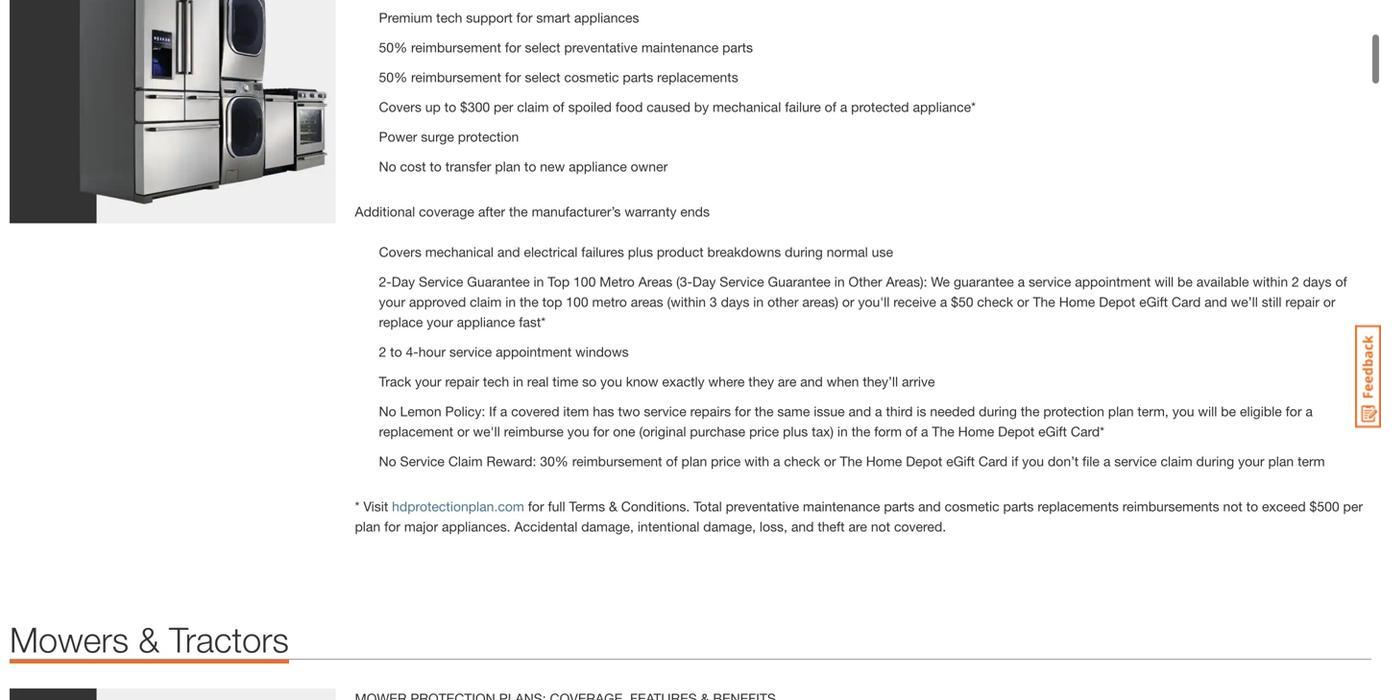 Task type: vqa. For each thing, say whether or not it's contained in the screenshot.
wall
no



Task type: locate. For each thing, give the bounding box(es) containing it.
select down smart
[[525, 39, 561, 55]]

no cost to transfer plan to new appliance owner
[[379, 158, 668, 174]]

1 vertical spatial protection
[[1044, 403, 1105, 419]]

1 vertical spatial the
[[932, 424, 955, 440]]

2-
[[379, 274, 392, 290]]

1 vertical spatial select
[[525, 69, 561, 85]]

select down 50% reimbursement for select preventative maintenance parts
[[525, 69, 561, 85]]

1 vertical spatial per
[[1344, 499, 1363, 514]]

protected
[[851, 99, 909, 115]]

service
[[419, 274, 463, 290], [720, 274, 764, 290], [400, 453, 445, 469]]

day up approved
[[392, 274, 415, 290]]

is
[[917, 403, 927, 419]]

plan right transfer
[[495, 158, 521, 174]]

the
[[1033, 294, 1056, 310], [932, 424, 955, 440], [840, 453, 863, 469]]

know
[[626, 374, 659, 390]]

1 vertical spatial depot
[[998, 424, 1035, 440]]

one
[[613, 424, 636, 440]]

be left eligible
[[1221, 403, 1237, 419]]

0 vertical spatial select
[[525, 39, 561, 55]]

0 vertical spatial egift
[[1140, 294, 1168, 310]]

still
[[1262, 294, 1282, 310]]

with
[[745, 453, 770, 469]]

during right needed
[[979, 403, 1017, 419]]

depot inside 2-day service guarantee in top 100 metro areas (3-day service guarantee in other areas): we guarantee a service appointment will be available within 2 days of your approved claim in the top 100 metro areas (within 3 days in other areas) or you'll receive a $50 check or the home depot egift card and we'll still repair or replace your appliance fast*
[[1099, 294, 1136, 310]]

card down available
[[1172, 294, 1201, 310]]

plus down same
[[783, 424, 808, 440]]

you right if
[[1023, 453, 1044, 469]]

1 vertical spatial mechanical
[[425, 244, 494, 260]]

0 vertical spatial mechanical
[[713, 99, 781, 115]]

service right hour in the left of the page
[[450, 344, 492, 360]]

egift down needed
[[947, 453, 975, 469]]

& up mowers & tractors 'image'
[[138, 619, 160, 660]]

2 vertical spatial home
[[866, 453, 902, 469]]

areas):
[[886, 274, 928, 290]]

major appliances protection plans image
[[10, 0, 336, 223]]

0 vertical spatial reimbursement
[[411, 39, 501, 55]]

are right theft
[[849, 519, 868, 535]]

1 horizontal spatial 2
[[1292, 274, 1300, 290]]

price inside no lemon policy: if a covered item has two service repairs for the same issue and a third is needed during the protection plan term, you will be eligible for a replacement or we'll reimburse you for one (original purchase price plus tax) in the form of a the home depot egift card*
[[749, 424, 779, 440]]

of
[[553, 99, 565, 115], [825, 99, 837, 115], [1336, 274, 1348, 290], [906, 424, 918, 440], [666, 453, 678, 469]]

the right $50
[[1033, 294, 1056, 310]]

1 horizontal spatial will
[[1198, 403, 1218, 419]]

1 horizontal spatial not
[[1224, 499, 1243, 514]]

1 horizontal spatial protection
[[1044, 403, 1105, 419]]

your down eligible
[[1239, 453, 1265, 469]]

plan
[[495, 158, 521, 174], [1109, 403, 1134, 419], [682, 453, 707, 469], [1269, 453, 1294, 469], [355, 519, 381, 535]]

depot
[[1099, 294, 1136, 310], [998, 424, 1035, 440], [906, 453, 943, 469]]

0 vertical spatial the
[[1033, 294, 1056, 310]]

1 horizontal spatial cosmetic
[[945, 499, 1000, 514]]

to left exceed
[[1247, 499, 1259, 514]]

1 vertical spatial preventative
[[726, 499, 799, 514]]

1 vertical spatial during
[[979, 403, 1017, 419]]

50% for 50% reimbursement for select cosmetic parts replacements
[[379, 69, 407, 85]]

0 horizontal spatial tech
[[436, 10, 463, 25]]

maintenance inside for full terms & conditions. total preventative maintenance parts and cosmetic parts replacements reimbursements not to exceed $500 per plan for major appliances. accidental damage, intentional damage, loss, and theft are not covered.
[[803, 499, 880, 514]]

maintenance up theft
[[803, 499, 880, 514]]

1 horizontal spatial maintenance
[[803, 499, 880, 514]]

1 vertical spatial not
[[871, 519, 891, 535]]

1 horizontal spatial &
[[609, 499, 618, 514]]

the up fast*
[[520, 294, 539, 310]]

repair up policy:
[[445, 374, 479, 390]]

owner
[[631, 158, 668, 174]]

0 vertical spatial depot
[[1099, 294, 1136, 310]]

preventative down appliances
[[564, 39, 638, 55]]

appliance*
[[913, 99, 976, 115]]

0 horizontal spatial maintenance
[[642, 39, 719, 55]]

1 horizontal spatial be
[[1221, 403, 1237, 419]]

1 horizontal spatial appliance
[[569, 158, 627, 174]]

two
[[618, 403, 640, 419]]

0 vertical spatial plus
[[628, 244, 653, 260]]

track your repair tech in real time so you know exactly where they are and when they'll arrive
[[379, 374, 935, 390]]

1 vertical spatial appointment
[[496, 344, 572, 360]]

areas
[[631, 294, 664, 310]]

cosmetic up covered.
[[945, 499, 1000, 514]]

day
[[392, 274, 415, 290], [693, 274, 716, 290]]

1 vertical spatial be
[[1221, 403, 1237, 419]]

service right guarantee
[[1029, 274, 1072, 290]]

conditions.
[[621, 499, 690, 514]]

0 horizontal spatial appliance
[[457, 314, 515, 330]]

appointment inside 2-day service guarantee in top 100 metro areas (3-day service guarantee in other areas): we guarantee a service appointment will be available within 2 days of your approved claim in the top 100 metro areas (within 3 days in other areas) or you'll receive a $50 check or the home depot egift card and we'll still repair or replace your appliance fast*
[[1075, 274, 1151, 290]]

0 vertical spatial check
[[977, 294, 1014, 310]]

50% reimbursement for select preventative maintenance parts
[[379, 39, 757, 55]]

plan down visit
[[355, 519, 381, 535]]

0 vertical spatial price
[[749, 424, 779, 440]]

1 horizontal spatial price
[[749, 424, 779, 440]]

per
[[494, 99, 514, 115], [1344, 499, 1363, 514]]

1 horizontal spatial are
[[849, 519, 868, 535]]

up
[[425, 99, 441, 115]]

home inside 2-day service guarantee in top 100 metro areas (3-day service guarantee in other areas): we guarantee a service appointment will be available within 2 days of your approved claim in the top 100 metro areas (within 3 days in other areas) or you'll receive a $50 check or the home depot egift card and we'll still repair or replace your appliance fast*
[[1059, 294, 1096, 310]]

plan inside for full terms & conditions. total preventative maintenance parts and cosmetic parts replacements reimbursements not to exceed $500 per plan for major appliances. accidental damage, intentional damage, loss, and theft are not covered.
[[355, 519, 381, 535]]

2 right within
[[1292, 274, 1300, 290]]

2 vertical spatial depot
[[906, 453, 943, 469]]

you down item
[[568, 424, 590, 440]]

$300
[[460, 99, 490, 115]]

when
[[827, 374, 859, 390]]

2 50% from the top
[[379, 69, 407, 85]]

appliance inside 2-day service guarantee in top 100 metro areas (3-day service guarantee in other areas): we guarantee a service appointment will be available within 2 days of your approved claim in the top 100 metro areas (within 3 days in other areas) or you'll receive a $50 check or the home depot egift card and we'll still repair or replace your appliance fast*
[[457, 314, 515, 330]]

price up with
[[749, 424, 779, 440]]

areas
[[639, 274, 673, 290]]

per right '$500' in the bottom of the page
[[1344, 499, 1363, 514]]

1 covers from the top
[[379, 99, 422, 115]]

days right the 3
[[721, 294, 750, 310]]

0 horizontal spatial depot
[[906, 453, 943, 469]]

egift up don't
[[1039, 424, 1067, 440]]

egift inside 2-day service guarantee in top 100 metro areas (3-day service guarantee in other areas): we guarantee a service appointment will be available within 2 days of your approved claim in the top 100 metro areas (within 3 days in other areas) or you'll receive a $50 check or the home depot egift card and we'll still repair or replace your appliance fast*
[[1140, 294, 1168, 310]]

reimburse
[[504, 424, 564, 440]]

0 vertical spatial preventative
[[564, 39, 638, 55]]

damage, down 'terms'
[[581, 519, 634, 535]]

2 left 4-
[[379, 344, 387, 360]]

check
[[977, 294, 1014, 310], [784, 453, 820, 469]]

2
[[1292, 274, 1300, 290], [379, 344, 387, 360]]

0 horizontal spatial will
[[1155, 274, 1174, 290]]

purchase
[[690, 424, 746, 440]]

reimbursement down one
[[572, 453, 663, 469]]

& inside for full terms & conditions. total preventative maintenance parts and cosmetic parts replacements reimbursements not to exceed $500 per plan for major appliances. accidental damage, intentional damage, loss, and theft are not covered.
[[609, 499, 618, 514]]

or right $50
[[1017, 294, 1030, 310]]

smart
[[536, 10, 571, 25]]

2 select from the top
[[525, 69, 561, 85]]

same
[[778, 403, 810, 419]]

0 vertical spatial covers
[[379, 99, 422, 115]]

0 horizontal spatial plus
[[628, 244, 653, 260]]

100
[[574, 274, 596, 290], [566, 294, 589, 310]]

1 horizontal spatial egift
[[1039, 424, 1067, 440]]

during up reimbursements
[[1197, 453, 1235, 469]]

0 vertical spatial card
[[1172, 294, 1201, 310]]

0 horizontal spatial replacements
[[657, 69, 739, 85]]

covers up 2-
[[379, 244, 422, 260]]

the right after
[[509, 204, 528, 219]]

to inside for full terms & conditions. total preventative maintenance parts and cosmetic parts replacements reimbursements not to exceed $500 per plan for major appliances. accidental damage, intentional damage, loss, and theft are not covered.
[[1247, 499, 1259, 514]]

1 vertical spatial 50%
[[379, 69, 407, 85]]

will inside no lemon policy: if a covered item has two service repairs for the same issue and a third is needed during the protection plan term, you will be eligible for a replacement or we'll reimburse you for one (original purchase price plus tax) in the form of a the home depot egift card*
[[1198, 403, 1218, 419]]

card*
[[1071, 424, 1105, 440]]

where
[[709, 374, 745, 390]]

protection inside no lemon policy: if a covered item has two service repairs for the same issue and a third is needed during the protection plan term, you will be eligible for a replacement or we'll reimburse you for one (original purchase price plus tax) in the form of a the home depot egift card*
[[1044, 403, 1105, 419]]

1 vertical spatial check
[[784, 453, 820, 469]]

if
[[1012, 453, 1019, 469]]

days right within
[[1303, 274, 1332, 290]]

replacements up by
[[657, 69, 739, 85]]

2 covers from the top
[[379, 244, 422, 260]]

covers for covers mechanical and electrical failures plus product breakdowns during normal use
[[379, 244, 422, 260]]

50% for 50% reimbursement for select preventative maintenance parts
[[379, 39, 407, 55]]

parts up covered.
[[884, 499, 915, 514]]

appliance right new
[[569, 158, 627, 174]]

be
[[1178, 274, 1193, 290], [1221, 403, 1237, 419]]

preventative up loss,
[[726, 499, 799, 514]]

1 horizontal spatial card
[[1172, 294, 1201, 310]]

card left if
[[979, 453, 1008, 469]]

1 select from the top
[[525, 39, 561, 55]]

0 horizontal spatial during
[[785, 244, 823, 260]]

egift
[[1140, 294, 1168, 310], [1039, 424, 1067, 440], [947, 453, 975, 469]]

protection up the card* at the bottom of the page
[[1044, 403, 1105, 419]]

1 horizontal spatial damage,
[[704, 519, 756, 535]]

reimbursement up $300
[[411, 69, 501, 85]]

price down purchase
[[711, 453, 741, 469]]

1 vertical spatial covers
[[379, 244, 422, 260]]

1 no from the top
[[379, 158, 396, 174]]

2 horizontal spatial egift
[[1140, 294, 1168, 310]]

check down guarantee
[[977, 294, 1014, 310]]

2 no from the top
[[379, 403, 396, 419]]

mowers & tractors image
[[10, 689, 336, 700]]

service right file
[[1115, 453, 1157, 469]]

check down tax)
[[784, 453, 820, 469]]

1 damage, from the left
[[581, 519, 634, 535]]

guarantee up other
[[768, 274, 831, 290]]

1 vertical spatial tech
[[483, 374, 509, 390]]

and right issue
[[849, 403, 872, 419]]

failures
[[582, 244, 624, 260]]

2 damage, from the left
[[704, 519, 756, 535]]

2 horizontal spatial the
[[1033, 294, 1056, 310]]

1 horizontal spatial tech
[[483, 374, 509, 390]]

of right within
[[1336, 274, 1348, 290]]

covered.
[[894, 519, 946, 535]]

cosmetic inside for full terms & conditions. total preventative maintenance parts and cosmetic parts replacements reimbursements not to exceed $500 per plan for major appliances. accidental damage, intentional damage, loss, and theft are not covered.
[[945, 499, 1000, 514]]

your
[[379, 294, 405, 310], [427, 314, 453, 330], [415, 374, 442, 390], [1239, 453, 1265, 469]]

and down available
[[1205, 294, 1228, 310]]

service up (original
[[644, 403, 687, 419]]

or down policy:
[[457, 424, 469, 440]]

you
[[601, 374, 622, 390], [1173, 403, 1195, 419], [568, 424, 590, 440], [1023, 453, 1044, 469]]

3 no from the top
[[379, 453, 396, 469]]

0 horizontal spatial damage,
[[581, 519, 634, 535]]

1 vertical spatial appliance
[[457, 314, 515, 330]]

1 horizontal spatial day
[[693, 274, 716, 290]]

2 horizontal spatial home
[[1059, 294, 1096, 310]]

plan left term,
[[1109, 403, 1134, 419]]

& right 'terms'
[[609, 499, 618, 514]]

cosmetic
[[564, 69, 619, 85], [945, 499, 1000, 514]]

claim up reimbursements
[[1161, 453, 1193, 469]]

1 vertical spatial are
[[849, 519, 868, 535]]

per right $300
[[494, 99, 514, 115]]

1 horizontal spatial home
[[958, 424, 995, 440]]

1 vertical spatial 100
[[566, 294, 589, 310]]

mechanical down "coverage"
[[425, 244, 494, 260]]

1 horizontal spatial guarantee
[[768, 274, 831, 290]]

1 vertical spatial price
[[711, 453, 741, 469]]

1 horizontal spatial repair
[[1286, 294, 1320, 310]]

service down 'breakdowns'
[[720, 274, 764, 290]]

2 vertical spatial reimbursement
[[572, 453, 663, 469]]

failure
[[785, 99, 821, 115]]

0 horizontal spatial cosmetic
[[564, 69, 619, 85]]

the
[[509, 204, 528, 219], [520, 294, 539, 310], [755, 403, 774, 419], [1021, 403, 1040, 419], [852, 424, 871, 440]]

no inside no lemon policy: if a covered item has two service repairs for the same issue and a third is needed during the protection plan term, you will be eligible for a replacement or we'll reimburse you for one (original purchase price plus tax) in the form of a the home depot egift card*
[[379, 403, 396, 419]]

plus inside no lemon policy: if a covered item has two service repairs for the same issue and a third is needed during the protection plan term, you will be eligible for a replacement or we'll reimburse you for one (original purchase price plus tax) in the form of a the home depot egift card*
[[783, 424, 808, 440]]

egift left we'll
[[1140, 294, 1168, 310]]

issue
[[814, 403, 845, 419]]

tech left support
[[436, 10, 463, 25]]

protection down $300
[[458, 129, 519, 145]]

$50
[[951, 294, 974, 310]]

price
[[749, 424, 779, 440], [711, 453, 741, 469]]

0 vertical spatial are
[[778, 374, 797, 390]]

no for no cost to transfer plan to new appliance owner
[[379, 158, 396, 174]]

protection
[[458, 129, 519, 145], [1044, 403, 1105, 419]]

are right they
[[778, 374, 797, 390]]

plan down purchase
[[682, 453, 707, 469]]

30%
[[540, 453, 569, 469]]

not
[[1224, 499, 1243, 514], [871, 519, 891, 535]]

covers up power
[[379, 99, 422, 115]]

or right still at the top
[[1324, 294, 1336, 310]]

maintenance up covers up to $300 per claim of spoiled food caused by mechanical failure of a protected appliance*
[[642, 39, 719, 55]]

home
[[1059, 294, 1096, 310], [958, 424, 995, 440], [866, 453, 902, 469]]

reimbursement for 50% reimbursement for select preventative maintenance parts
[[411, 39, 501, 55]]

approved
[[409, 294, 466, 310]]

2 day from the left
[[693, 274, 716, 290]]

reimbursement for 50% reimbursement for select cosmetic parts replacements
[[411, 69, 501, 85]]

the inside 2-day service guarantee in top 100 metro areas (3-day service guarantee in other areas): we guarantee a service appointment will be available within 2 days of your approved claim in the top 100 metro areas (within 3 days in other areas) or you'll receive a $50 check or the home depot egift card and we'll still repair or replace your appliance fast*
[[520, 294, 539, 310]]

1 horizontal spatial plus
[[783, 424, 808, 440]]

0 horizontal spatial the
[[840, 453, 863, 469]]

0 vertical spatial &
[[609, 499, 618, 514]]

1 vertical spatial reimbursement
[[411, 69, 501, 85]]

a
[[840, 99, 848, 115], [1018, 274, 1025, 290], [940, 294, 948, 310], [500, 403, 508, 419], [875, 403, 883, 419], [1306, 403, 1313, 419], [921, 424, 929, 440], [773, 453, 781, 469], [1104, 453, 1111, 469]]

appointment
[[1075, 274, 1151, 290], [496, 344, 572, 360]]

50% reimbursement for select cosmetic parts replacements
[[379, 69, 739, 85]]

2 vertical spatial during
[[1197, 453, 1235, 469]]

no service claim reward: 30% reimbursement of plan price with a check or the home depot egift card if you don't file a service claim during your plan term
[[379, 453, 1325, 469]]

0 horizontal spatial repair
[[445, 374, 479, 390]]

guarantee up fast*
[[467, 274, 530, 290]]

or inside no lemon policy: if a covered item has two service repairs for the same issue and a third is needed during the protection plan term, you will be eligible for a replacement or we'll reimburse you for one (original purchase price plus tax) in the form of a the home depot egift card*
[[457, 424, 469, 440]]

the inside no lemon policy: if a covered item has two service repairs for the same issue and a third is needed during the protection plan term, you will be eligible for a replacement or we'll reimburse you for one (original purchase price plus tax) in the form of a the home depot egift card*
[[932, 424, 955, 440]]

check inside 2-day service guarantee in top 100 metro areas (3-day service guarantee in other areas): we guarantee a service appointment will be available within 2 days of your approved claim in the top 100 metro areas (within 3 days in other areas) or you'll receive a $50 check or the home depot egift card and we'll still repair or replace your appliance fast*
[[977, 294, 1014, 310]]

plan inside no lemon policy: if a covered item has two service repairs for the same issue and a third is needed during the protection plan term, you will be eligible for a replacement or we'll reimburse you for one (original purchase price plus tax) in the form of a the home depot egift card*
[[1109, 403, 1134, 419]]

time
[[553, 374, 579, 390]]

1 horizontal spatial replacements
[[1038, 499, 1119, 514]]

preventative inside for full terms & conditions. total preventative maintenance parts and cosmetic parts replacements reimbursements not to exceed $500 per plan for major appliances. accidental damage, intentional damage, loss, and theft are not covered.
[[726, 499, 799, 514]]

service inside 2-day service guarantee in top 100 metro areas (3-day service guarantee in other areas): we guarantee a service appointment will be available within 2 days of your approved claim in the top 100 metro areas (within 3 days in other areas) or you'll receive a $50 check or the home depot egift card and we'll still repair or replace your appliance fast*
[[1029, 274, 1072, 290]]

50%
[[379, 39, 407, 55], [379, 69, 407, 85]]

claim
[[517, 99, 549, 115], [470, 294, 502, 310], [1161, 453, 1193, 469]]

service inside no lemon policy: if a covered item has two service repairs for the same issue and a third is needed during the protection plan term, you will be eligible for a replacement or we'll reimburse you for one (original purchase price plus tax) in the form of a the home depot egift card*
[[644, 403, 687, 419]]

transfer
[[446, 158, 491, 174]]

file
[[1083, 453, 1100, 469]]

0 vertical spatial per
[[494, 99, 514, 115]]

product
[[657, 244, 704, 260]]

the right needed
[[1021, 403, 1040, 419]]

will left eligible
[[1198, 403, 1218, 419]]

2 vertical spatial no
[[379, 453, 396, 469]]

tech
[[436, 10, 463, 25], [483, 374, 509, 390]]

replacements down file
[[1038, 499, 1119, 514]]

0 horizontal spatial 2
[[379, 344, 387, 360]]

of down is
[[906, 424, 918, 440]]

visit
[[363, 499, 388, 514]]

not left exceed
[[1224, 499, 1243, 514]]

0 horizontal spatial guarantee
[[467, 274, 530, 290]]

new
[[540, 158, 565, 174]]

1 50% from the top
[[379, 39, 407, 55]]

they
[[749, 374, 774, 390]]

2 vertical spatial claim
[[1161, 453, 1193, 469]]

0 horizontal spatial day
[[392, 274, 415, 290]]

claim right approved
[[470, 294, 502, 310]]

tech up if on the left of the page
[[483, 374, 509, 390]]

reward:
[[487, 453, 536, 469]]

1 vertical spatial no
[[379, 403, 396, 419]]

the inside 2-day service guarantee in top 100 metro areas (3-day service guarantee in other areas): we guarantee a service appointment will be available within 2 days of your approved claim in the top 100 metro areas (within 3 days in other areas) or you'll receive a $50 check or the home depot egift card and we'll still repair or replace your appliance fast*
[[1033, 294, 1056, 310]]

1 vertical spatial repair
[[445, 374, 479, 390]]

claim down 50% reimbursement for select cosmetic parts replacements
[[517, 99, 549, 115]]

0 vertical spatial will
[[1155, 274, 1174, 290]]

1 horizontal spatial check
[[977, 294, 1014, 310]]

claim inside 2-day service guarantee in top 100 metro areas (3-day service guarantee in other areas): we guarantee a service appointment will be available within 2 days of your approved claim in the top 100 metro areas (within 3 days in other areas) or you'll receive a $50 check or the home depot egift card and we'll still repair or replace your appliance fast*
[[470, 294, 502, 310]]

plus up areas
[[628, 244, 653, 260]]

cost
[[400, 158, 426, 174]]

not left covered.
[[871, 519, 891, 535]]

appliance up "2 to 4-hour service appointment windows" at the left of page
[[457, 314, 515, 330]]

tax)
[[812, 424, 834, 440]]

0 vertical spatial 2
[[1292, 274, 1300, 290]]



Task type: describe. For each thing, give the bounding box(es) containing it.
support
[[466, 10, 513, 25]]

windows
[[576, 344, 629, 360]]

and left electrical
[[498, 244, 520, 260]]

depot inside no lemon policy: if a covered item has two service repairs for the same issue and a third is needed during the protection plan term, you will be eligible for a replacement or we'll reimburse you for one (original purchase price plus tax) in the form of a the home depot egift card*
[[998, 424, 1035, 440]]

be inside no lemon policy: if a covered item has two service repairs for the same issue and a third is needed during the protection plan term, you will be eligible for a replacement or we'll reimburse you for one (original purchase price plus tax) in the form of a the home depot egift card*
[[1221, 403, 1237, 419]]

the left 'form'
[[852, 424, 871, 440]]

0 vertical spatial not
[[1224, 499, 1243, 514]]

within
[[1253, 274, 1289, 290]]

service up approved
[[419, 274, 463, 290]]

feedback link image
[[1356, 325, 1382, 429]]

2 horizontal spatial claim
[[1161, 453, 1193, 469]]

hdprotectionplan.com link
[[392, 499, 524, 514]]

and left theft
[[791, 519, 814, 535]]

breakdowns
[[708, 244, 781, 260]]

terms
[[569, 499, 605, 514]]

don't
[[1048, 453, 1079, 469]]

select for preventative
[[525, 39, 561, 55]]

for full terms & conditions. total preventative maintenance parts and cosmetic parts replacements reimbursements not to exceed $500 per plan for major appliances. accidental damage, intentional damage, loss, and theft are not covered.
[[355, 499, 1363, 535]]

2 vertical spatial the
[[840, 453, 863, 469]]

1 guarantee from the left
[[467, 274, 530, 290]]

2 guarantee from the left
[[768, 274, 831, 290]]

3
[[710, 294, 717, 310]]

and inside no lemon policy: if a covered item has two service repairs for the same issue and a third is needed during the protection plan term, you will be eligible for a replacement or we'll reimburse you for one (original purchase price plus tax) in the form of a the home depot egift card*
[[849, 403, 872, 419]]

if
[[489, 403, 497, 419]]

0 vertical spatial during
[[785, 244, 823, 260]]

no for no service claim reward: 30% reimbursement of plan price with a check or the home depot egift card if you don't file a service claim during your plan term
[[379, 453, 396, 469]]

repairs
[[690, 403, 731, 419]]

to right up
[[445, 99, 456, 115]]

metro
[[600, 274, 635, 290]]

egift inside no lemon policy: if a covered item has two service repairs for the same issue and a third is needed during the protection plan term, you will be eligible for a replacement or we'll reimburse you for one (original purchase price plus tax) in the form of a the home depot egift card*
[[1039, 424, 1067, 440]]

covers for covers up to $300 per claim of spoiled food caused by mechanical failure of a protected appliance*
[[379, 99, 422, 115]]

by
[[694, 99, 709, 115]]

a left $50
[[940, 294, 948, 310]]

available
[[1197, 274, 1249, 290]]

0 horizontal spatial egift
[[947, 453, 975, 469]]

and left when
[[801, 374, 823, 390]]

you right so
[[601, 374, 622, 390]]

0 horizontal spatial home
[[866, 453, 902, 469]]

$500
[[1310, 499, 1340, 514]]

*
[[355, 499, 360, 514]]

0 vertical spatial appliance
[[569, 158, 627, 174]]

service down the replacement
[[400, 453, 445, 469]]

card inside 2-day service guarantee in top 100 metro areas (3-day service guarantee in other areas): we guarantee a service appointment will be available within 2 days of your approved claim in the top 100 metro areas (within 3 days in other areas) or you'll receive a $50 check or the home depot egift card and we'll still repair or replace your appliance fast*
[[1172, 294, 1201, 310]]

appliances
[[574, 10, 639, 25]]

exactly
[[662, 374, 705, 390]]

2 horizontal spatial during
[[1197, 453, 1235, 469]]

0 horizontal spatial days
[[721, 294, 750, 310]]

are inside for full terms & conditions. total preventative maintenance parts and cosmetic parts replacements reimbursements not to exceed $500 per plan for major appliances. accidental damage, intentional damage, loss, and theft are not covered.
[[849, 519, 868, 535]]

has
[[593, 403, 614, 419]]

* visit hdprotectionplan.com
[[355, 499, 524, 514]]

select for cosmetic
[[525, 69, 561, 85]]

a right guarantee
[[1018, 274, 1025, 290]]

power surge protection
[[379, 129, 519, 145]]

we
[[931, 274, 950, 290]]

and up covered.
[[919, 499, 941, 514]]

use
[[872, 244, 893, 260]]

policy:
[[445, 403, 485, 419]]

arrive
[[902, 374, 935, 390]]

eligible
[[1240, 403, 1282, 419]]

theft
[[818, 519, 845, 535]]

no lemon policy: if a covered item has two service repairs for the same issue and a third is needed during the protection plan term, you will be eligible for a replacement or we'll reimburse you for one (original purchase price plus tax) in the form of a the home depot egift card*
[[379, 403, 1313, 440]]

a left third
[[875, 403, 883, 419]]

claim
[[449, 453, 483, 469]]

parts up food
[[623, 69, 654, 85]]

0 horizontal spatial protection
[[458, 129, 519, 145]]

you right term,
[[1173, 403, 1195, 419]]

mowers & tractors
[[10, 619, 289, 660]]

additional
[[355, 204, 415, 219]]

they'll
[[863, 374, 898, 390]]

a left the protected
[[840, 99, 848, 115]]

surge
[[421, 129, 454, 145]]

0 vertical spatial maintenance
[[642, 39, 719, 55]]

replace
[[379, 314, 423, 330]]

0 vertical spatial days
[[1303, 274, 1332, 290]]

or left you'll on the right top of page
[[842, 294, 855, 310]]

of inside 2-day service guarantee in top 100 metro areas (3-day service guarantee in other areas): we guarantee a service appointment will be available within 2 days of your approved claim in the top 100 metro areas (within 3 days in other areas) or you'll receive a $50 check or the home depot egift card and we'll still repair or replace your appliance fast*
[[1336, 274, 1348, 290]]

fast*
[[519, 314, 546, 330]]

will inside 2-day service guarantee in top 100 metro areas (3-day service guarantee in other areas): we guarantee a service appointment will be available within 2 days of your approved claim in the top 100 metro areas (within 3 days in other areas) or you'll receive a $50 check or the home depot egift card and we'll still repair or replace your appliance fast*
[[1155, 274, 1174, 290]]

per inside for full terms & conditions. total preventative maintenance parts and cosmetic parts replacements reimbursements not to exceed $500 per plan for major appliances. accidental damage, intentional damage, loss, and theft are not covered.
[[1344, 499, 1363, 514]]

areas)
[[803, 294, 839, 310]]

0 horizontal spatial not
[[871, 519, 891, 535]]

we'll
[[473, 424, 500, 440]]

spoiled
[[568, 99, 612, 115]]

covers mechanical and electrical failures plus product breakdowns during normal use
[[379, 244, 893, 260]]

2 inside 2-day service guarantee in top 100 metro areas (3-day service guarantee in other areas): we guarantee a service appointment will be available within 2 days of your approved claim in the top 100 metro areas (within 3 days in other areas) or you'll receive a $50 check or the home depot egift card and we'll still repair or replace your appliance fast*
[[1292, 274, 1300, 290]]

exceed
[[1262, 499, 1306, 514]]

replacements inside for full terms & conditions. total preventative maintenance parts and cosmetic parts replacements reimbursements not to exceed $500 per plan for major appliances. accidental damage, intentional damage, loss, and theft are not covered.
[[1038, 499, 1119, 514]]

third
[[886, 403, 913, 419]]

(3-
[[676, 274, 693, 290]]

total
[[694, 499, 722, 514]]

plan left term on the right bottom of page
[[1269, 453, 1294, 469]]

mowers
[[10, 619, 129, 660]]

(within
[[667, 294, 706, 310]]

power
[[379, 129, 417, 145]]

to left new
[[525, 158, 536, 174]]

you'll
[[858, 294, 890, 310]]

1 horizontal spatial claim
[[517, 99, 549, 115]]

0 horizontal spatial are
[[778, 374, 797, 390]]

tractors
[[169, 619, 289, 660]]

no for no lemon policy: if a covered item has two service repairs for the same issue and a third is needed during the protection plan term, you will be eligible for a replacement or we'll reimburse you for one (original purchase price plus tax) in the form of a the home depot egift card*
[[379, 403, 396, 419]]

we'll
[[1231, 294, 1258, 310]]

and inside 2-day service guarantee in top 100 metro areas (3-day service guarantee in other areas): we guarantee a service appointment will be available within 2 days of your approved claim in the top 100 metro areas (within 3 days in other areas) or you'll receive a $50 check or the home depot egift card and we'll still repair or replace your appliance fast*
[[1205, 294, 1228, 310]]

during inside no lemon policy: if a covered item has two service repairs for the same issue and a third is needed during the protection plan term, you will be eligible for a replacement or we'll reimburse you for one (original purchase price plus tax) in the form of a the home depot egift card*
[[979, 403, 1017, 419]]

manufacturer's
[[532, 204, 621, 219]]

0 horizontal spatial check
[[784, 453, 820, 469]]

a right if on the left of the page
[[500, 403, 508, 419]]

your down hour in the left of the page
[[415, 374, 442, 390]]

your down 2-
[[379, 294, 405, 310]]

0 horizontal spatial price
[[711, 453, 741, 469]]

1 day from the left
[[392, 274, 415, 290]]

a right eligible
[[1306, 403, 1313, 419]]

food
[[616, 99, 643, 115]]

lemon
[[400, 403, 442, 419]]

track
[[379, 374, 411, 390]]

parts up covers up to $300 per claim of spoiled food caused by mechanical failure of a protected appliance*
[[723, 39, 753, 55]]

hdprotectionplan.com
[[392, 499, 524, 514]]

appliances.
[[442, 519, 511, 535]]

2-day service guarantee in top 100 metro areas (3-day service guarantee in other areas): we guarantee a service appointment will be available within 2 days of your approved claim in the top 100 metro areas (within 3 days in other areas) or you'll receive a $50 check or the home depot egift card and we'll still repair or replace your appliance fast*
[[379, 274, 1348, 330]]

a right file
[[1104, 453, 1111, 469]]

other
[[849, 274, 883, 290]]

covers up to $300 per claim of spoiled food caused by mechanical failure of a protected appliance*
[[379, 99, 976, 115]]

to left 4-
[[390, 344, 402, 360]]

0 horizontal spatial card
[[979, 453, 1008, 469]]

0 vertical spatial 100
[[574, 274, 596, 290]]

electrical
[[524, 244, 578, 260]]

home inside no lemon policy: if a covered item has two service repairs for the same issue and a third is needed during the protection plan term, you will be eligible for a replacement or we'll reimburse you for one (original purchase price plus tax) in the form of a the home depot egift card*
[[958, 424, 995, 440]]

full
[[548, 499, 566, 514]]

or down tax)
[[824, 453, 836, 469]]

0 horizontal spatial preventative
[[564, 39, 638, 55]]

your down approved
[[427, 314, 453, 330]]

needed
[[930, 403, 975, 419]]

major
[[404, 519, 438, 535]]

accidental
[[514, 519, 578, 535]]

(original
[[639, 424, 686, 440]]

so
[[582, 374, 597, 390]]

parts down if
[[1004, 499, 1034, 514]]

of inside no lemon policy: if a covered item has two service repairs for the same issue and a third is needed during the protection plan term, you will be eligible for a replacement or we'll reimburse you for one (original purchase price plus tax) in the form of a the home depot egift card*
[[906, 424, 918, 440]]

repair inside 2-day service guarantee in top 100 metro areas (3-day service guarantee in other areas): we guarantee a service appointment will be available within 2 days of your approved claim in the top 100 metro areas (within 3 days in other areas) or you'll receive a $50 check or the home depot egift card and we'll still repair or replace your appliance fast*
[[1286, 294, 1320, 310]]

in inside no lemon policy: if a covered item has two service repairs for the same issue and a third is needed during the protection plan term, you will be eligible for a replacement or we'll reimburse you for one (original purchase price plus tax) in the form of a the home depot egift card*
[[838, 424, 848, 440]]

be inside 2-day service guarantee in top 100 metro areas (3-day service guarantee in other areas): we guarantee a service appointment will be available within 2 days of your approved claim in the top 100 metro areas (within 3 days in other areas) or you'll receive a $50 check or the home depot egift card and we'll still repair or replace your appliance fast*
[[1178, 274, 1193, 290]]

premium tech support for smart appliances
[[379, 10, 639, 25]]

a down is
[[921, 424, 929, 440]]

of down (original
[[666, 453, 678, 469]]

of right failure
[[825, 99, 837, 115]]

1 vertical spatial 2
[[379, 344, 387, 360]]

coverage
[[419, 204, 475, 219]]

0 horizontal spatial &
[[138, 619, 160, 660]]

a right with
[[773, 453, 781, 469]]

top
[[542, 294, 562, 310]]

0 horizontal spatial per
[[494, 99, 514, 115]]

term,
[[1138, 403, 1169, 419]]

of down 50% reimbursement for select cosmetic parts replacements
[[553, 99, 565, 115]]

intentional
[[638, 519, 700, 535]]

after
[[478, 204, 505, 219]]

metro
[[592, 294, 627, 310]]

to right cost
[[430, 158, 442, 174]]

the left same
[[755, 403, 774, 419]]

0 vertical spatial tech
[[436, 10, 463, 25]]

caused
[[647, 99, 691, 115]]



